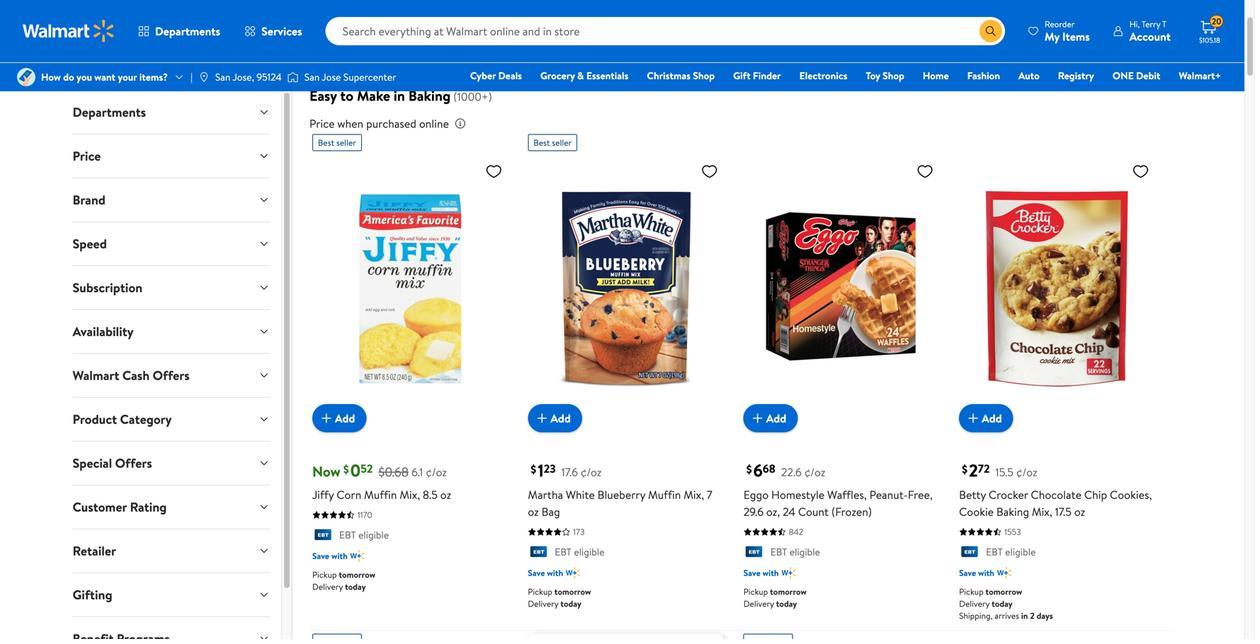 Task type: vqa. For each thing, say whether or not it's contained in the screenshot.
on
no



Task type: describe. For each thing, give the bounding box(es) containing it.
pickup inside the pickup tomorrow delivery today shipping, arrives in 2 days
[[959, 586, 984, 598]]

betty
[[959, 488, 986, 503]]

ebt eligible for 0
[[339, 529, 389, 543]]

chip
[[1085, 488, 1108, 503]]

save with for 2
[[959, 568, 995, 580]]

availability
[[73, 323, 134, 341]]

gifting tab
[[61, 574, 281, 617]]

$ 6 68 22.6 ¢/oz eggo homestyle waffles, peanut-free, 29.6 oz,  24 count (frozen)
[[744, 459, 933, 520]]

oz inside now $ 0 52 $0.68 6.1 ¢/oz jiffy corn muffin mix, 8.5 oz
[[440, 488, 451, 503]]

ebt eligible for 23
[[555, 546, 605, 560]]

customer
[[73, 499, 127, 517]]

cake
[[405, 37, 426, 50]]

6
[[754, 459, 763, 483]]

2 fillings from the left
[[497, 37, 527, 50]]

white
[[566, 488, 595, 503]]

¢/oz inside now $ 0 52 $0.68 6.1 ¢/oz jiffy corn muffin mix, 8.5 oz
[[426, 465, 447, 481]]

game
[[1159, 37, 1184, 50]]

waffles,
[[828, 488, 867, 503]]

jiffy
[[312, 488, 334, 503]]

1 vertical spatial departments button
[[61, 91, 281, 134]]

baking for baking christmas cookies
[[627, 37, 656, 50]]

pie crusts
[[555, 37, 599, 50]]

special offers tab
[[61, 442, 281, 485]]

jose
[[322, 70, 341, 84]]

1553
[[1005, 527, 1021, 539]]

availability tab
[[61, 310, 281, 354]]

legal information image
[[455, 118, 466, 129]]

Walmart Site-Wide search field
[[326, 17, 1005, 45]]

retailer button
[[61, 530, 281, 573]]

christmas shop
[[647, 69, 715, 83]]

online
[[419, 116, 449, 132]]

oz,
[[767, 505, 780, 520]]

pickup tomorrow delivery today for 1
[[528, 586, 591, 610]]

muffin mixes
[[899, 37, 954, 50]]

& for pudding & gelatin mixes
[[310, 37, 316, 50]]

delivery for 6
[[744, 598, 774, 610]]

shop for christmas shop
[[693, 69, 715, 83]]

delivery for $
[[312, 581, 343, 593]]

save for 1
[[528, 568, 545, 580]]

san for san jose, 95124
[[215, 70, 231, 84]]

electronics
[[800, 69, 848, 83]]

walmart cash offers button
[[61, 354, 281, 397]]

price tab
[[61, 135, 281, 178]]

 image for san
[[287, 70, 299, 84]]

eggo
[[744, 488, 769, 503]]

68
[[763, 461, 776, 477]]

jose,
[[233, 70, 254, 84]]

brownie mixes link
[[971, 29, 1056, 58]]

eligible for 23
[[574, 546, 605, 560]]

product category button
[[61, 398, 281, 441]]

product
[[73, 411, 117, 429]]

toy
[[866, 69, 881, 83]]

ebt image for $
[[312, 530, 334, 544]]

electronics link
[[793, 68, 854, 83]]

speed tab
[[61, 222, 281, 266]]

pickup tomorrow delivery today for $
[[312, 569, 376, 593]]

save for 2
[[959, 568, 976, 580]]

baking kits link
[[73, 29, 142, 58]]

today inside the pickup tomorrow delivery today shipping, arrives in 2 days
[[992, 598, 1013, 610]]

0 vertical spatial departments button
[[126, 14, 232, 48]]

auto link
[[1013, 68, 1046, 83]]

gelatin
[[319, 37, 349, 50]]

walmart cash offers
[[73, 367, 190, 385]]

your
[[118, 70, 137, 84]]

seller for 23
[[552, 137, 572, 149]]

walmart plus image for 72
[[998, 566, 1012, 581]]

muffin inside now $ 0 52 $0.68 6.1 ¢/oz jiffy corn muffin mix, 8.5 oz
[[364, 488, 397, 503]]

next slide for browsepills list image
[[1144, 27, 1178, 61]]

account
[[1130, 29, 1171, 44]]

pudding & gelatin mixes link
[[261, 29, 388, 58]]

add to favorites list, eggo homestyle waffles, peanut-free,  29.6 oz,  24 count (frozen) image
[[917, 163, 934, 180]]

6.1
[[412, 465, 423, 481]]

pie crusts & fillings
[[159, 37, 244, 50]]

pudding & gelatin mixes
[[272, 37, 377, 50]]

cookie inside cookie mixes link
[[1073, 37, 1103, 50]]

customer rating tab
[[61, 486, 281, 529]]

add to cart image for betty crocker chocolate chip cookies, cookie baking mix, 17.5 oz image
[[965, 410, 982, 427]]

home link
[[917, 68, 956, 83]]

do
[[63, 70, 74, 84]]

muffin inside $ 1 23 17.6 ¢/oz martha white blueberry muffin mix, 7 oz bag
[[648, 488, 681, 503]]

pie fillings link
[[470, 29, 538, 58]]

to
[[340, 86, 354, 106]]

1 fillings from the left
[[214, 37, 244, 50]]

toy shop
[[866, 69, 905, 83]]

price when purchased online
[[310, 116, 449, 132]]

mix, inside $ 1 23 17.6 ¢/oz martha white blueberry muffin mix, 7 oz bag
[[684, 488, 704, 503]]

add to cart image for martha white blueberry muffin mix, 7 oz bag image
[[534, 410, 551, 427]]

$ 2 72 15.5 ¢/oz betty crocker chocolate chip cookies, cookie baking mix, 17.5 oz
[[959, 459, 1152, 520]]

2 inside the pickup tomorrow delivery today shipping, arrives in 2 days
[[1030, 610, 1035, 622]]

oz inside "$ 2 72 15.5 ¢/oz betty crocker chocolate chip cookies, cookie baking mix, 17.5 oz"
[[1075, 505, 1086, 520]]

walmart plus image for 0
[[351, 549, 365, 564]]

(1000+)
[[454, 89, 492, 105]]

now
[[312, 462, 341, 482]]

cyber deals link
[[464, 68, 529, 83]]

search icon image
[[985, 26, 997, 37]]

ebt image for 1
[[528, 547, 549, 561]]

gifting
[[73, 587, 112, 604]]

cinnamon
[[798, 37, 839, 50]]

special offers
[[73, 455, 152, 473]]

best seller for 23
[[534, 137, 572, 149]]

departments inside departments tab
[[73, 103, 146, 121]]

cookies
[[1208, 37, 1240, 50]]

availability button
[[61, 310, 281, 354]]

with for 1
[[547, 568, 563, 580]]

save with for $
[[312, 551, 348, 563]]

san jose supercenter
[[304, 70, 396, 84]]

173
[[573, 527, 585, 539]]

grocery & essentials link
[[534, 68, 635, 83]]

1 mixes from the left
[[352, 37, 377, 50]]

finder
[[753, 69, 781, 83]]

shipping,
[[959, 610, 993, 622]]

best for 0
[[318, 137, 334, 149]]

san for san jose supercenter
[[304, 70, 320, 84]]

1
[[538, 459, 544, 483]]

add to cart image for eggo homestyle waffles, peanut-free,  29.6 oz,  24 count (frozen) image
[[749, 410, 766, 427]]

home
[[923, 69, 949, 83]]

ebt image for 6
[[744, 547, 765, 561]]

my
[[1045, 29, 1060, 44]]

crusts for pie crusts
[[571, 37, 599, 50]]

¢/oz for 1
[[581, 465, 602, 481]]

in inside the pickup tomorrow delivery today shipping, arrives in 2 days
[[1022, 610, 1028, 622]]

seller for 0
[[336, 137, 356, 149]]

0 horizontal spatial in
[[394, 86, 405, 106]]

pickup tomorrow delivery today shipping, arrives in 2 days
[[959, 586, 1054, 622]]

52
[[361, 461, 373, 477]]

walmart image
[[23, 20, 115, 43]]

add to cart image for jiffy corn muffin mix, 8.5 oz image
[[318, 410, 335, 427]]

martha
[[528, 488, 563, 503]]

one
[[1113, 69, 1134, 83]]

category
[[120, 411, 172, 429]]

 image for how
[[17, 68, 35, 86]]

product category
[[73, 411, 172, 429]]

terry
[[1142, 18, 1161, 30]]

add for betty crocker chocolate chip cookies, cookie baking mix, 17.5 oz image's add to cart icon
[[982, 411, 1002, 427]]

days
[[1037, 610, 1054, 622]]

1 vertical spatial christmas
[[647, 69, 691, 83]]

ebt for 1
[[555, 546, 572, 560]]

with for $
[[331, 551, 348, 563]]

services button
[[232, 14, 314, 48]]

24
[[783, 505, 796, 520]]

kits
[[115, 37, 131, 50]]

grocery
[[541, 69, 575, 83]]

baking up online
[[409, 86, 451, 106]]

$ for 1
[[531, 462, 537, 477]]

ebt image for 2
[[959, 547, 981, 561]]



Task type: locate. For each thing, give the bounding box(es) containing it.
mixes
[[352, 37, 377, 50], [429, 37, 453, 50], [1020, 37, 1045, 50], [1106, 37, 1130, 50]]

subscription tab
[[61, 266, 281, 310]]

gift
[[733, 69, 751, 83]]

price for price
[[73, 147, 101, 165]]

with
[[331, 551, 348, 563], [547, 568, 563, 580], [763, 568, 779, 580], [979, 568, 995, 580]]

add up 23
[[551, 411, 571, 427]]

seller
[[336, 137, 356, 149], [552, 137, 572, 149]]

¢/oz right 17.6
[[581, 465, 602, 481]]

1 horizontal spatial cookie
[[1073, 37, 1103, 50]]

today for 6
[[776, 598, 797, 610]]

1 horizontal spatial best seller
[[534, 137, 572, 149]]

add button for martha white blueberry muffin mix, 7 oz bag image
[[528, 405, 582, 433]]

ebt image down bag
[[528, 547, 549, 561]]

2 horizontal spatial pickup tomorrow delivery today
[[744, 586, 807, 610]]

best
[[318, 137, 334, 149], [534, 137, 550, 149]]

product category tab
[[61, 398, 281, 441]]

17.5
[[1055, 505, 1072, 520]]

0 vertical spatial walmart plus image
[[351, 549, 365, 564]]

mixes down hi,
[[1106, 37, 1130, 50]]

1 vertical spatial price
[[73, 147, 101, 165]]

save down jiffy
[[312, 551, 329, 563]]

0 horizontal spatial muffin
[[364, 488, 397, 503]]

peanut-
[[870, 488, 908, 503]]

ebt eligible down 1170
[[339, 529, 389, 543]]

17.6
[[562, 465, 578, 481]]

tomorrow inside the pickup tomorrow delivery today shipping, arrives in 2 days
[[986, 586, 1023, 598]]

0 vertical spatial price
[[310, 116, 335, 132]]

ebt eligible down 842
[[771, 546, 820, 560]]

sort and filter section element
[[56, 0, 1189, 17]]

1 best from the left
[[318, 137, 334, 149]]

today for $
[[345, 581, 366, 593]]

2 ¢/oz from the left
[[581, 465, 602, 481]]

3 add from the left
[[766, 411, 787, 427]]

1 vertical spatial offers
[[115, 455, 152, 473]]

0 horizontal spatial 2
[[969, 459, 978, 483]]

when
[[337, 116, 364, 132]]

hi, terry t account
[[1130, 18, 1171, 44]]

2 inside "$ 2 72 15.5 ¢/oz betty crocker chocolate chip cookies, cookie baking mix, 17.5 oz"
[[969, 459, 978, 483]]

offers inside dropdown button
[[115, 455, 152, 473]]

add to cart image
[[318, 410, 335, 427], [534, 410, 551, 427], [749, 410, 766, 427], [965, 410, 982, 427]]

¢/oz for 2
[[1017, 465, 1038, 481]]

ebt image
[[312, 530, 334, 544], [528, 547, 549, 561], [744, 547, 765, 561], [959, 547, 981, 561]]

1 ¢/oz from the left
[[426, 465, 447, 481]]

add up 0
[[335, 411, 355, 427]]

mixes
[[930, 37, 954, 50]]

best seller down 'grocery'
[[534, 137, 572, 149]]

price up brand
[[73, 147, 101, 165]]

tab
[[61, 618, 281, 640]]

crusts
[[175, 37, 203, 50], [571, 37, 599, 50]]

2 crusts from the left
[[571, 37, 599, 50]]

0 vertical spatial departments
[[155, 23, 220, 39]]

eligible
[[358, 529, 389, 543], [574, 546, 605, 560], [790, 546, 820, 560], [1006, 546, 1036, 560]]

0 horizontal spatial cookie
[[959, 505, 994, 520]]

2 left days
[[1030, 610, 1035, 622]]

departments tab
[[61, 91, 281, 134]]

shop for toy shop
[[883, 69, 905, 83]]

1 shop from the left
[[693, 69, 715, 83]]

1 best seller from the left
[[318, 137, 356, 149]]

best seller down when
[[318, 137, 356, 149]]

eligible for 72
[[1006, 546, 1036, 560]]

free,
[[908, 488, 933, 503]]

departments button up |
[[126, 14, 232, 48]]

pickup tomorrow delivery today
[[312, 569, 376, 593], [528, 586, 591, 610], [744, 586, 807, 610]]

shop down cookies
[[693, 69, 715, 83]]

best down easy
[[318, 137, 334, 149]]

tomorrow down 842
[[770, 586, 807, 598]]

1 walmart plus image from the left
[[566, 566, 580, 581]]

oz left bag
[[528, 505, 539, 520]]

departments down the want
[[73, 103, 146, 121]]

with for 2
[[979, 568, 995, 580]]

cake mixes link
[[394, 29, 465, 58]]

reorder
[[1045, 18, 1075, 30]]

t
[[1163, 18, 1167, 30]]

eligible down 842
[[790, 546, 820, 560]]

fashion link
[[961, 68, 1007, 83]]

add button up 0
[[312, 405, 367, 433]]

ebt image down 29.6
[[744, 547, 765, 561]]

2 walmart plus image from the left
[[782, 566, 796, 581]]

tomorrow for 6
[[770, 586, 807, 598]]

mix, left the 8.5
[[400, 488, 420, 503]]

pickup tomorrow delivery today down 842
[[744, 586, 807, 610]]

add to cart image up now
[[318, 410, 335, 427]]

|
[[191, 70, 193, 84]]

betty crocker chocolate chip cookies, cookie baking mix, 17.5 oz image
[[959, 157, 1155, 422]]

1 horizontal spatial departments
[[155, 23, 220, 39]]

1 horizontal spatial muffin
[[648, 488, 681, 503]]

departments button down items?
[[61, 91, 281, 134]]

3 pie from the left
[[555, 37, 569, 50]]

mixes right gelatin
[[352, 37, 377, 50]]

ebt image down jiffy
[[312, 530, 334, 544]]

add button up 68
[[744, 405, 798, 433]]

0 horizontal spatial san
[[215, 70, 231, 84]]

mixes for cookie mixes
[[1106, 37, 1130, 50]]

0 horizontal spatial price
[[73, 147, 101, 165]]

oz inside $ 1 23 17.6 ¢/oz martha white blueberry muffin mix, 7 oz bag
[[528, 505, 539, 520]]

2 add button from the left
[[528, 405, 582, 433]]

1 horizontal spatial  image
[[287, 70, 299, 84]]

san jose, 95124
[[215, 70, 282, 84]]

crusts for pie crusts & fillings
[[175, 37, 203, 50]]

2 best from the left
[[534, 137, 550, 149]]

2 up betty
[[969, 459, 978, 483]]

1 horizontal spatial &
[[310, 37, 316, 50]]

3 $ from the left
[[747, 462, 752, 477]]

0 horizontal spatial &
[[205, 37, 212, 50]]

1 horizontal spatial walmart plus image
[[782, 566, 796, 581]]

cookie down betty
[[959, 505, 994, 520]]

4 ¢/oz from the left
[[1017, 465, 1038, 481]]

¢/oz inside $ 6 68 22.6 ¢/oz eggo homestyle waffles, peanut-free, 29.6 oz,  24 count (frozen)
[[805, 465, 826, 481]]

tomorrow for 1
[[555, 586, 591, 598]]

mix, left 17.5 in the right of the page
[[1032, 505, 1053, 520]]

walmart plus image
[[566, 566, 580, 581], [782, 566, 796, 581]]

add button for jiffy corn muffin mix, 8.5 oz image
[[312, 405, 367, 433]]

delivery
[[312, 581, 343, 593], [528, 598, 559, 610], [744, 598, 774, 610], [959, 598, 990, 610]]

1 horizontal spatial 2
[[1030, 610, 1035, 622]]

walmart plus image for 1
[[566, 566, 580, 581]]

0 horizontal spatial seller
[[336, 137, 356, 149]]

pie fillings
[[482, 37, 527, 50]]

departments button
[[126, 14, 232, 48], [61, 91, 281, 134]]

0 horizontal spatial  image
[[17, 68, 35, 86]]

save with for 6
[[744, 568, 779, 580]]

0
[[350, 459, 361, 483]]

subscription button
[[61, 266, 281, 310]]

pie for pie crusts
[[555, 37, 569, 50]]

1 $ from the left
[[343, 462, 349, 477]]

add to cart image up 23
[[534, 410, 551, 427]]

1 horizontal spatial pie
[[482, 37, 495, 50]]

auto
[[1019, 69, 1040, 83]]

christmas up "christmas shop"
[[658, 37, 701, 50]]

how
[[41, 70, 61, 84]]

eggo homestyle waffles, peanut-free,  29.6 oz,  24 count (frozen) image
[[744, 157, 940, 422]]

add to cart image up 72
[[965, 410, 982, 427]]

save up shipping,
[[959, 568, 976, 580]]

baking left kits
[[84, 37, 113, 50]]

customer rating
[[73, 499, 167, 517]]

crocker
[[989, 488, 1029, 503]]

game time cookies link
[[1147, 29, 1252, 58]]

cookie mixes
[[1073, 37, 1130, 50]]

 image left how
[[17, 68, 35, 86]]

rating
[[130, 499, 167, 517]]

0 vertical spatial 2
[[969, 459, 978, 483]]

speed
[[73, 235, 107, 253]]

$ left 0
[[343, 462, 349, 477]]

pickup
[[312, 569, 337, 581], [528, 586, 553, 598], [744, 586, 768, 598], [959, 586, 984, 598]]

1 vertical spatial walmart plus image
[[998, 566, 1012, 581]]

add to favorites list, betty crocker chocolate chip cookies, cookie baking mix, 17.5 oz image
[[1133, 163, 1150, 180]]

offers
[[153, 367, 190, 385], [115, 455, 152, 473]]

eligible down 173
[[574, 546, 605, 560]]

gift finder
[[733, 69, 781, 83]]

with down corn on the left of the page
[[331, 551, 348, 563]]

add for jiffy corn muffin mix, 8.5 oz image's add to cart icon
[[335, 411, 355, 427]]

 image
[[198, 72, 210, 83]]

eligible for 0
[[358, 529, 389, 543]]

departments up |
[[155, 23, 220, 39]]

¢/oz inside "$ 2 72 15.5 ¢/oz betty crocker chocolate chip cookies, cookie baking mix, 17.5 oz"
[[1017, 465, 1038, 481]]

save with up the pickup tomorrow delivery today shipping, arrives in 2 days
[[959, 568, 995, 580]]

in right "make"
[[394, 86, 405, 106]]

with down bag
[[547, 568, 563, 580]]

$ inside "$ 2 72 15.5 ¢/oz betty crocker chocolate chip cookies, cookie baking mix, 17.5 oz"
[[962, 462, 968, 477]]

brand button
[[61, 179, 281, 222]]

1 seller from the left
[[336, 137, 356, 149]]

1 add button from the left
[[312, 405, 367, 433]]

0 horizontal spatial mix,
[[400, 488, 420, 503]]

mix, left the 7
[[684, 488, 704, 503]]

4 add button from the left
[[959, 405, 1014, 433]]

mixes for cake mixes
[[429, 37, 453, 50]]

retailer tab
[[61, 530, 281, 573]]

ebt for 6
[[771, 546, 787, 560]]

ebt for 2
[[986, 546, 1003, 560]]

pickup tomorrow delivery today down 173
[[528, 586, 591, 610]]

best for 23
[[534, 137, 550, 149]]

Search search field
[[326, 17, 1005, 45]]

add button for eggo homestyle waffles, peanut-free,  29.6 oz,  24 count (frozen) image
[[744, 405, 798, 433]]

price inside dropdown button
[[73, 147, 101, 165]]

pie inside pie crusts & fillings link
[[159, 37, 173, 50]]

1 horizontal spatial seller
[[552, 137, 572, 149]]

ebt eligible down 1553
[[986, 546, 1036, 560]]

1 horizontal spatial walmart plus image
[[998, 566, 1012, 581]]

special offers button
[[61, 442, 281, 485]]

baking down crocker
[[997, 505, 1030, 520]]

pickup for 1
[[528, 586, 553, 598]]

pie for pie fillings
[[482, 37, 495, 50]]

add to favorites list, jiffy corn muffin mix, 8.5 oz image
[[486, 163, 503, 180]]

save with down 29.6
[[744, 568, 779, 580]]

2 shop from the left
[[883, 69, 905, 83]]

2 $ from the left
[[531, 462, 537, 477]]

price down easy
[[310, 116, 335, 132]]

save for $
[[312, 551, 329, 563]]

crusts up |
[[175, 37, 203, 50]]

add
[[335, 411, 355, 427], [551, 411, 571, 427], [766, 411, 787, 427], [982, 411, 1002, 427]]

4 $ from the left
[[962, 462, 968, 477]]

pie inside pie fillings link
[[482, 37, 495, 50]]

 image right 95124 at the top left of the page
[[287, 70, 299, 84]]

ebt down corn on the left of the page
[[339, 529, 356, 543]]

add button up 72
[[959, 405, 1014, 433]]

corn
[[337, 488, 361, 503]]

3 add button from the left
[[744, 405, 798, 433]]

20
[[1212, 15, 1222, 27]]

4 add to cart image from the left
[[965, 410, 982, 427]]

muffin right 'blueberry'
[[648, 488, 681, 503]]

tomorrow down 1170
[[339, 569, 376, 581]]

baking christmas cookies
[[627, 37, 738, 50]]

add to favorites list, martha white blueberry muffin mix, 7 oz bag image
[[701, 163, 718, 180]]

ebt down oz,
[[771, 546, 787, 560]]

1 horizontal spatial oz
[[528, 505, 539, 520]]

ebt
[[339, 529, 356, 543], [555, 546, 572, 560], [771, 546, 787, 560], [986, 546, 1003, 560]]

baking for baking cinnamon flavors
[[767, 37, 795, 50]]

add button
[[312, 405, 367, 433], [528, 405, 582, 433], [744, 405, 798, 433], [959, 405, 1014, 433]]

walmart+
[[1179, 69, 1222, 83]]

services
[[262, 23, 302, 39]]

ebt eligible
[[339, 529, 389, 543], [555, 546, 605, 560], [771, 546, 820, 560], [986, 546, 1036, 560]]

eligible for 68
[[790, 546, 820, 560]]

baking up finder
[[767, 37, 795, 50]]

1 horizontal spatial in
[[1022, 610, 1028, 622]]

1 vertical spatial cookie
[[959, 505, 994, 520]]

tomorrow down 173
[[555, 586, 591, 598]]

save with down jiffy
[[312, 551, 348, 563]]

delivery for 1
[[528, 598, 559, 610]]

best seller for 0
[[318, 137, 356, 149]]

walmart plus image for 6
[[782, 566, 796, 581]]

1 horizontal spatial offers
[[153, 367, 190, 385]]

1 horizontal spatial fillings
[[497, 37, 527, 50]]

crusts up the "grocery & essentials" link
[[571, 37, 599, 50]]

0 vertical spatial offers
[[153, 367, 190, 385]]

san left jose
[[304, 70, 320, 84]]

$ left 6
[[747, 462, 752, 477]]

offers right cash
[[153, 367, 190, 385]]

0 horizontal spatial departments
[[73, 103, 146, 121]]

0 horizontal spatial offers
[[115, 455, 152, 473]]

jiffy corn muffin mix, 8.5 oz image
[[312, 157, 508, 422]]

1 vertical spatial 2
[[1030, 610, 1035, 622]]

walmart plus image down 173
[[566, 566, 580, 581]]

martha white blueberry muffin mix, 7 oz bag image
[[528, 157, 724, 422]]

 image
[[17, 68, 35, 86], [287, 70, 299, 84]]

san
[[215, 70, 231, 84], [304, 70, 320, 84]]

pie for pie crusts & fillings
[[159, 37, 173, 50]]

& for grocery & essentials
[[578, 69, 584, 83]]

2 horizontal spatial mix,
[[1032, 505, 1053, 520]]

29.6
[[744, 505, 764, 520]]

2 horizontal spatial oz
[[1075, 505, 1086, 520]]

essentials
[[587, 69, 629, 83]]

today for 1
[[561, 598, 582, 610]]

pickup tomorrow delivery today for 6
[[744, 586, 807, 610]]

0 horizontal spatial pickup tomorrow delivery today
[[312, 569, 376, 593]]

how do you want your items?
[[41, 70, 168, 84]]

2 horizontal spatial pie
[[555, 37, 569, 50]]

1 add from the left
[[335, 411, 355, 427]]

save with for 1
[[528, 568, 563, 580]]

fillings up deals
[[497, 37, 527, 50]]

add up 68
[[766, 411, 787, 427]]

$0.68
[[379, 464, 409, 481]]

want
[[94, 70, 115, 84]]

0 horizontal spatial walmart plus image
[[566, 566, 580, 581]]

add button for betty crocker chocolate chip cookies, cookie baking mix, 17.5 oz image
[[959, 405, 1014, 433]]

2 horizontal spatial &
[[578, 69, 584, 83]]

best down 'grocery'
[[534, 137, 550, 149]]

walmart plus image
[[351, 549, 365, 564], [998, 566, 1012, 581]]

in right arrives
[[1022, 610, 1028, 622]]

0 horizontal spatial crusts
[[175, 37, 203, 50]]

walmart plus image down 842
[[782, 566, 796, 581]]

$ for 6
[[747, 462, 752, 477]]

8.5
[[423, 488, 438, 503]]

offers right special
[[115, 455, 152, 473]]

$ 1 23 17.6 ¢/oz martha white blueberry muffin mix, 7 oz bag
[[528, 459, 713, 520]]

speed button
[[61, 222, 281, 266]]

add button up 23
[[528, 405, 582, 433]]

1 pie from the left
[[159, 37, 173, 50]]

mixes for brownie mixes
[[1020, 37, 1045, 50]]

pie inside pie crusts link
[[555, 37, 569, 50]]

1 horizontal spatial price
[[310, 116, 335, 132]]

now $ 0 52 $0.68 6.1 ¢/oz jiffy corn muffin mix, 8.5 oz
[[312, 459, 451, 503]]

&
[[205, 37, 212, 50], [310, 37, 316, 50], [578, 69, 584, 83]]

add for add to cart icon corresponding to eggo homestyle waffles, peanut-free,  29.6 oz,  24 count (frozen) image
[[766, 411, 787, 427]]

flavors
[[842, 37, 870, 50]]

muffin mixes link
[[887, 29, 965, 58]]

1 horizontal spatial shop
[[883, 69, 905, 83]]

baking cinnamon flavors link
[[755, 29, 882, 58]]

¢/oz for 6
[[805, 465, 826, 481]]

save down bag
[[528, 568, 545, 580]]

ebt eligible for 72
[[986, 546, 1036, 560]]

seller down 'grocery'
[[552, 137, 572, 149]]

with down oz,
[[763, 568, 779, 580]]

mixes right cake
[[429, 37, 453, 50]]

1 crusts from the left
[[175, 37, 203, 50]]

save with down bag
[[528, 568, 563, 580]]

$ for 2
[[962, 462, 968, 477]]

ebt down bag
[[555, 546, 572, 560]]

1 horizontal spatial mix,
[[684, 488, 704, 503]]

2 seller from the left
[[552, 137, 572, 149]]

cyber deals
[[470, 69, 522, 83]]

homestyle
[[772, 488, 825, 503]]

walmart plus image up the pickup tomorrow delivery today shipping, arrives in 2 days
[[998, 566, 1012, 581]]

0 horizontal spatial fillings
[[214, 37, 244, 50]]

mix, inside "$ 2 72 15.5 ¢/oz betty crocker chocolate chip cookies, cookie baking mix, 17.5 oz"
[[1032, 505, 1053, 520]]

1 horizontal spatial pickup tomorrow delivery today
[[528, 586, 591, 610]]

tomorrow up arrives
[[986, 586, 1023, 598]]

pie
[[159, 37, 173, 50], [482, 37, 495, 50], [555, 37, 569, 50]]

0 vertical spatial cookie
[[1073, 37, 1103, 50]]

2 mixes from the left
[[429, 37, 453, 50]]

brand tab
[[61, 179, 281, 222]]

muffin up 1170
[[364, 488, 397, 503]]

fillings up "jose,"
[[214, 37, 244, 50]]

0 horizontal spatial shop
[[693, 69, 715, 83]]

0 horizontal spatial best
[[318, 137, 334, 149]]

cookie inside "$ 2 72 15.5 ¢/oz betty crocker chocolate chip cookies, cookie baking mix, 17.5 oz"
[[959, 505, 994, 520]]

eligible down 1553
[[1006, 546, 1036, 560]]

4 mixes from the left
[[1106, 37, 1130, 50]]

¢/oz right 6.1
[[426, 465, 447, 481]]

cookies
[[704, 37, 738, 50]]

2 add from the left
[[551, 411, 571, 427]]

$ inside now $ 0 52 $0.68 6.1 ¢/oz jiffy corn muffin mix, 8.5 oz
[[343, 462, 349, 477]]

ebt eligible for 68
[[771, 546, 820, 560]]

walmart cash offers tab
[[61, 354, 281, 397]]

mix, inside now $ 0 52 $0.68 6.1 ¢/oz jiffy corn muffin mix, 8.5 oz
[[400, 488, 420, 503]]

baking down sort and filter section element
[[627, 37, 656, 50]]

¢/oz right 22.6
[[805, 465, 826, 481]]

2 horizontal spatial muffin
[[899, 37, 927, 50]]

special
[[73, 455, 112, 473]]

delivery inside the pickup tomorrow delivery today shipping, arrives in 2 days
[[959, 598, 990, 610]]

1 vertical spatial in
[[1022, 610, 1028, 622]]

seller down when
[[336, 137, 356, 149]]

0 vertical spatial christmas
[[658, 37, 701, 50]]

0 horizontal spatial walmart plus image
[[351, 549, 365, 564]]

with for 6
[[763, 568, 779, 580]]

add for add to cart icon for martha white blueberry muffin mix, 7 oz bag image
[[551, 411, 571, 427]]

ebt for $
[[339, 529, 356, 543]]

3 mixes from the left
[[1020, 37, 1045, 50]]

2 add to cart image from the left
[[534, 410, 551, 427]]

0 horizontal spatial oz
[[440, 488, 451, 503]]

2 pie from the left
[[482, 37, 495, 50]]

2 best seller from the left
[[534, 137, 572, 149]]

save for 6
[[744, 568, 761, 580]]

4 add from the left
[[982, 411, 1002, 427]]

1 add to cart image from the left
[[318, 410, 335, 427]]

save down 29.6
[[744, 568, 761, 580]]

cyber
[[470, 69, 496, 83]]

offers inside dropdown button
[[153, 367, 190, 385]]

ebt up the pickup tomorrow delivery today shipping, arrives in 2 days
[[986, 546, 1003, 560]]

mixes left my
[[1020, 37, 1045, 50]]

¢/oz inside $ 1 23 17.6 ¢/oz martha white blueberry muffin mix, 7 oz bag
[[581, 465, 602, 481]]

1 horizontal spatial best
[[534, 137, 550, 149]]

ebt image down betty
[[959, 547, 981, 561]]

842
[[789, 527, 804, 539]]

tomorrow for $
[[339, 569, 376, 581]]

¢/oz right 15.5 at right
[[1017, 465, 1038, 481]]

3 ¢/oz from the left
[[805, 465, 826, 481]]

pickup for $
[[312, 569, 337, 581]]

0 vertical spatial in
[[394, 86, 405, 106]]

0 horizontal spatial pie
[[159, 37, 173, 50]]

cookie down the reorder
[[1073, 37, 1103, 50]]

christmas down baking christmas cookies link
[[647, 69, 691, 83]]

you
[[77, 70, 92, 84]]

price for price when purchased online
[[310, 116, 335, 132]]

$ inside $ 1 23 17.6 ¢/oz martha white blueberry muffin mix, 7 oz bag
[[531, 462, 537, 477]]

add to cart image up 68
[[749, 410, 766, 427]]

deals
[[498, 69, 522, 83]]

san left "jose,"
[[215, 70, 231, 84]]

pudding
[[272, 37, 307, 50]]

2 san from the left
[[304, 70, 320, 84]]

easy
[[310, 86, 337, 106]]

baking inside "$ 2 72 15.5 ¢/oz betty crocker chocolate chip cookies, cookie baking mix, 17.5 oz"
[[997, 505, 1030, 520]]

purchased
[[366, 116, 417, 132]]

toy shop link
[[860, 68, 911, 83]]

items?
[[139, 70, 168, 84]]

95124
[[257, 70, 282, 84]]

pickup tomorrow delivery today down 1170
[[312, 569, 376, 593]]

1 horizontal spatial san
[[304, 70, 320, 84]]

0 horizontal spatial best seller
[[318, 137, 356, 149]]

pickup for 6
[[744, 586, 768, 598]]

1 vertical spatial departments
[[73, 103, 146, 121]]

$ inside $ 6 68 22.6 ¢/oz eggo homestyle waffles, peanut-free, 29.6 oz,  24 count (frozen)
[[747, 462, 752, 477]]

1 san from the left
[[215, 70, 231, 84]]

pie up 'grocery'
[[555, 37, 569, 50]]

arrives
[[995, 610, 1020, 622]]

walmart plus image down 1170
[[351, 549, 365, 564]]

baking for baking kits
[[84, 37, 113, 50]]

1 horizontal spatial crusts
[[571, 37, 599, 50]]

3 add to cart image from the left
[[749, 410, 766, 427]]



